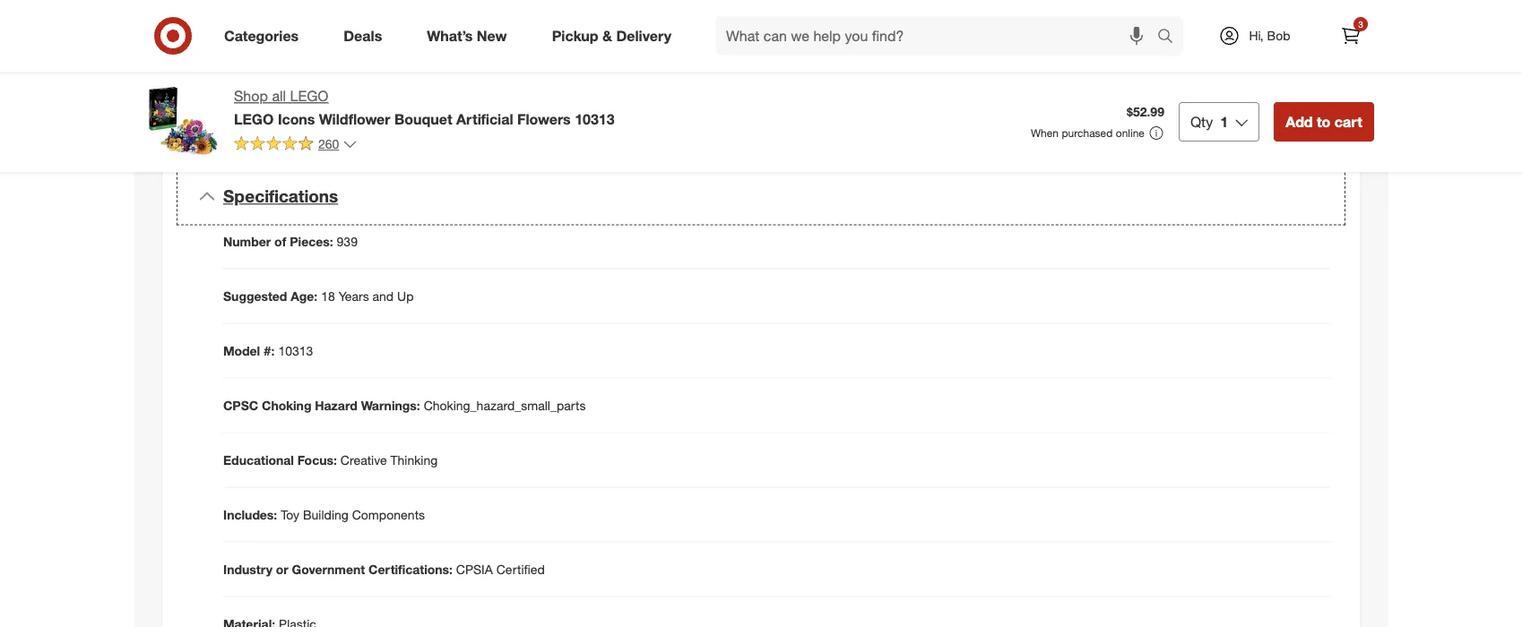 Task type: locate. For each thing, give the bounding box(es) containing it.
lego down 'shop' on the top left of page
[[234, 110, 274, 128]]

cpsc choking hazard warnings: choking_hazard_small_parts
[[223, 398, 586, 414]]

creative
[[341, 453, 387, 468]]

building
[[303, 507, 349, 523]]

1 vertical spatial lego
[[234, 110, 274, 128]]

item
[[793, 56, 836, 81]]

to
[[1317, 113, 1331, 130]]

10313 right #:
[[278, 343, 313, 359]]

10313 right the 'flowers'
[[575, 110, 615, 128]]

3
[[1359, 18, 1364, 30]]

shop
[[234, 87, 268, 105]]

what's new
[[427, 27, 507, 44]]

delivery
[[616, 27, 672, 44]]

3 link
[[1332, 16, 1371, 56]]

artificial
[[456, 110, 514, 128]]

model #: 10313
[[223, 343, 313, 359]]

years
[[339, 288, 369, 304]]

1
[[1221, 113, 1229, 130]]

certifications:
[[369, 562, 453, 578]]

1 horizontal spatial lego
[[290, 87, 329, 105]]

qty 1
[[1191, 113, 1229, 130]]

pickup
[[552, 27, 599, 44]]

choking_hazard_small_parts
[[424, 398, 586, 414]]

search button
[[1150, 16, 1193, 59]]

bob
[[1268, 28, 1291, 43]]

image of lego icons wildflower bouquet artificial flowers 10313 image
[[148, 86, 220, 158]]

includes: toy building components
[[223, 507, 425, 523]]

deals link
[[328, 16, 405, 56]]

what's new link
[[412, 16, 530, 56]]

or
[[276, 562, 288, 578]]

hazard
[[315, 398, 358, 414]]

what's
[[427, 27, 473, 44]]

pieces:
[[290, 234, 333, 249]]

10313
[[575, 110, 615, 128], [278, 343, 313, 359]]

lego up icons
[[290, 87, 329, 105]]

qty
[[1191, 113, 1214, 130]]

categories
[[224, 27, 299, 44]]

0 horizontal spatial 10313
[[278, 343, 313, 359]]

add
[[1286, 113, 1313, 130]]

model
[[223, 343, 260, 359]]

icons
[[278, 110, 315, 128]]

0 horizontal spatial lego
[[234, 110, 274, 128]]

1 horizontal spatial 10313
[[575, 110, 615, 128]]

shop all lego lego icons wildflower bouquet artificial flowers 10313
[[234, 87, 615, 128]]

warnings:
[[361, 398, 420, 414]]

10313 inside shop all lego lego icons wildflower bouquet artificial flowers 10313
[[575, 110, 615, 128]]

0 vertical spatial 10313
[[575, 110, 615, 128]]

about this item
[[687, 56, 836, 81]]

add to cart
[[1286, 113, 1363, 130]]

categories link
[[209, 16, 321, 56]]

number
[[223, 234, 271, 249]]

government
[[292, 562, 365, 578]]

specifications
[[223, 186, 338, 207]]

18
[[321, 288, 335, 304]]

toy
[[281, 507, 300, 523]]

deals
[[344, 27, 382, 44]]

flowers
[[518, 110, 571, 128]]

search
[[1150, 29, 1193, 46]]

lego
[[290, 87, 329, 105], [234, 110, 274, 128]]

choking
[[262, 398, 312, 414]]



Task type: describe. For each thing, give the bounding box(es) containing it.
all
[[272, 87, 286, 105]]

focus:
[[298, 453, 337, 468]]

1 vertical spatial 10313
[[278, 343, 313, 359]]

pickup & delivery link
[[537, 16, 694, 56]]

number of pieces: 939
[[223, 234, 358, 249]]

purchased
[[1062, 126, 1113, 140]]

260
[[318, 136, 339, 152]]

specifications button
[[177, 168, 1346, 226]]

when purchased online
[[1031, 126, 1145, 140]]

add to cart button
[[1275, 102, 1375, 142]]

0 vertical spatial lego
[[290, 87, 329, 105]]

suggested
[[223, 288, 287, 304]]

260 link
[[234, 135, 357, 156]]

$52.99
[[1127, 104, 1165, 120]]

this
[[751, 56, 787, 81]]

pickup & delivery
[[552, 27, 672, 44]]

educational focus: creative thinking
[[223, 453, 438, 468]]

cpsia
[[456, 562, 493, 578]]

&
[[603, 27, 613, 44]]

about
[[687, 56, 746, 81]]

and
[[373, 288, 394, 304]]

What can we help you find? suggestions appear below search field
[[716, 16, 1162, 56]]

of
[[275, 234, 286, 249]]

certified
[[497, 562, 545, 578]]

hi,
[[1250, 28, 1264, 43]]

hi, bob
[[1250, 28, 1291, 43]]

thinking
[[391, 453, 438, 468]]

cart
[[1335, 113, 1363, 130]]

educational
[[223, 453, 294, 468]]

939
[[337, 234, 358, 249]]

online
[[1116, 126, 1145, 140]]

bouquet
[[395, 110, 453, 128]]

age:
[[291, 288, 318, 304]]

suggested age: 18 years and up
[[223, 288, 414, 304]]

industry or government certifications: cpsia certified
[[223, 562, 545, 578]]

cpsc
[[223, 398, 258, 414]]

wildflower
[[319, 110, 391, 128]]

industry
[[223, 562, 273, 578]]

new
[[477, 27, 507, 44]]

includes:
[[223, 507, 277, 523]]

components
[[352, 507, 425, 523]]

#:
[[264, 343, 275, 359]]

up
[[397, 288, 414, 304]]

when
[[1031, 126, 1059, 140]]



Task type: vqa. For each thing, say whether or not it's contained in the screenshot.
10313 inside SHOP ALL LEGO LEGO ICONS WILDFLOWER BOUQUET ARTIFICIAL FLOWERS 10313
yes



